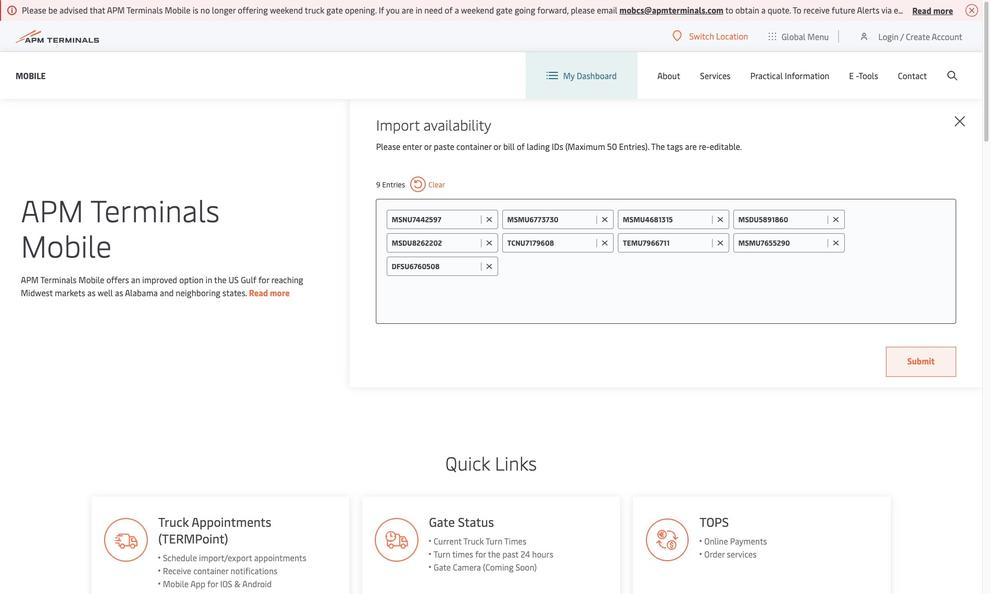 Task type: locate. For each thing, give the bounding box(es) containing it.
truck appointments (termpoint) schedule import/export appointments receive container notifications mobile app for ios & android
[[158, 513, 306, 589]]

ios
[[220, 578, 232, 589]]

or
[[917, 4, 924, 16], [424, 141, 432, 152], [494, 141, 501, 152]]

0 horizontal spatial container
[[193, 565, 228, 576]]

please down import
[[376, 141, 401, 152]]

1 horizontal spatial gate
[[496, 4, 513, 16]]

weekend right need
[[461, 4, 494, 16]]

container up "app"
[[193, 565, 228, 576]]

truck inside gate status current truck turn times turn times for the past 24 hours gate camera (coming soon)
[[463, 535, 484, 547]]

0 horizontal spatial please
[[571, 4, 595, 16]]

terminals
[[127, 4, 163, 16], [90, 189, 220, 230], [40, 274, 77, 285]]

0 horizontal spatial read
[[249, 287, 268, 298]]

of
[[445, 4, 453, 16], [517, 141, 525, 152]]

close alert image
[[966, 4, 978, 17]]

1 horizontal spatial for
[[259, 274, 269, 285]]

a right obtain
[[762, 4, 766, 16]]

for inside gate status current truck turn times turn times for the past 24 hours gate camera (coming soon)
[[475, 548, 486, 560]]

1 horizontal spatial read
[[913, 4, 932, 16]]

0 vertical spatial more
[[934, 4, 953, 16]]

more
[[934, 4, 953, 16], [270, 287, 290, 298]]

the up (coming
[[488, 548, 500, 560]]

hours
[[532, 548, 554, 560]]

are
[[402, 4, 414, 16], [685, 141, 697, 152]]

for
[[259, 274, 269, 285], [475, 548, 486, 560], [207, 578, 218, 589]]

0 horizontal spatial more
[[270, 287, 290, 298]]

more for read more button
[[934, 4, 953, 16]]

0 horizontal spatial are
[[402, 4, 414, 16]]

1 horizontal spatial a
[[762, 4, 766, 16]]

more down reaching
[[270, 287, 290, 298]]

are left re- in the top of the page
[[685, 141, 697, 152]]

truck up schedule
[[158, 513, 189, 530]]

read more down reaching
[[249, 287, 290, 298]]

for inside truck appointments (termpoint) schedule import/export appointments receive container notifications mobile app for ios & android
[[207, 578, 218, 589]]

are right you
[[402, 4, 414, 16]]

for left the ios
[[207, 578, 218, 589]]

submit
[[908, 355, 935, 367]]

import/export
[[199, 552, 252, 563]]

online
[[705, 535, 728, 547]]

1 horizontal spatial weekend
[[461, 4, 494, 16]]

services
[[700, 70, 731, 81]]

0 vertical spatial read more
[[913, 4, 953, 16]]

0 horizontal spatial gate
[[327, 4, 343, 16]]

1 vertical spatial please
[[376, 141, 401, 152]]

0 horizontal spatial email
[[597, 4, 618, 16]]

login
[[879, 30, 899, 42]]

e -tools button
[[849, 52, 878, 99]]

ids
[[552, 141, 563, 152]]

quick links
[[446, 450, 537, 475]]

gate right truck
[[327, 4, 343, 16]]

read more for read more button
[[913, 4, 953, 16]]

1 horizontal spatial the
[[488, 548, 500, 560]]

1 a from the left
[[455, 4, 459, 16]]

0 vertical spatial please
[[22, 4, 46, 16]]

apm for apm terminals mobile offers an improved option in the us gulf for reaching midwest markets as well as alabama and neighboring states.
[[21, 274, 39, 285]]

my dashboard
[[563, 70, 617, 81]]

read for read more button
[[913, 4, 932, 16]]

9 entries
[[376, 179, 405, 189]]

bill
[[503, 141, 515, 152]]

0 horizontal spatial weekend
[[270, 4, 303, 16]]

Entered ID text field
[[623, 215, 710, 224], [392, 238, 479, 248], [507, 238, 594, 248]]

0 horizontal spatial the
[[214, 274, 227, 285]]

9
[[376, 179, 380, 189]]

1 vertical spatial read
[[249, 287, 268, 298]]

appointments
[[191, 513, 271, 530]]

1 horizontal spatial please
[[376, 141, 401, 152]]

for inside apm terminals mobile offers an improved option in the us gulf for reaching midwest markets as well as alabama and neighboring states.
[[259, 274, 269, 285]]

create
[[906, 30, 930, 42]]

gate up current
[[429, 513, 455, 530]]

longer
[[212, 4, 236, 16]]

truck
[[305, 4, 325, 16]]

0 horizontal spatial truck
[[158, 513, 189, 530]]

2 vertical spatial apm
[[21, 274, 39, 285]]

in inside apm terminals mobile offers an improved option in the us gulf for reaching midwest markets as well as alabama and neighboring states.
[[206, 274, 212, 285]]

truck up times
[[463, 535, 484, 547]]

apm inside apm terminals mobile offers an improved option in the us gulf for reaching midwest markets as well as alabama and neighboring states.
[[21, 274, 39, 285]]

orange club loyalty program - 56 image
[[104, 518, 148, 562]]

information
[[785, 70, 830, 81]]

1 horizontal spatial turn
[[486, 535, 503, 547]]

enter
[[403, 141, 422, 152]]

1 vertical spatial in
[[206, 274, 212, 285]]

practical information button
[[751, 52, 830, 99]]

switch
[[690, 30, 714, 42]]

in
[[416, 4, 422, 16], [206, 274, 212, 285]]

1 vertical spatial read more
[[249, 287, 290, 298]]

0 vertical spatial for
[[259, 274, 269, 285]]

in left need
[[416, 4, 422, 16]]

switch location button
[[673, 30, 748, 42]]

1 vertical spatial terminals
[[90, 189, 220, 230]]

2 please from the left
[[947, 4, 971, 16]]

2 horizontal spatial for
[[475, 548, 486, 560]]

2 horizontal spatial entered id text field
[[623, 215, 710, 224]]

lading
[[527, 141, 550, 152]]

1 vertical spatial of
[[517, 141, 525, 152]]

1 vertical spatial truck
[[463, 535, 484, 547]]

us
[[229, 274, 239, 285]]

0 vertical spatial of
[[445, 4, 453, 16]]

of right need
[[445, 4, 453, 16]]

0 horizontal spatial read more
[[249, 287, 290, 298]]

gate left going
[[496, 4, 513, 16]]

turn down current
[[434, 548, 450, 560]]

turn up the past
[[486, 535, 503, 547]]

mobile inside truck appointments (termpoint) schedule import/export appointments receive container notifications mobile app for ios & android
[[163, 578, 188, 589]]

option
[[179, 274, 204, 285]]

container down availability
[[457, 141, 492, 152]]

1 horizontal spatial in
[[416, 4, 422, 16]]

or right enter
[[424, 141, 432, 152]]

read
[[913, 4, 932, 16], [249, 287, 268, 298]]

read up the login / create account
[[913, 4, 932, 16]]

and
[[160, 287, 174, 298]]

mobile
[[165, 4, 191, 16], [16, 70, 46, 81], [21, 224, 112, 266], [79, 274, 104, 285], [163, 578, 188, 589]]

terminals inside apm terminals mobile
[[90, 189, 220, 230]]

services
[[727, 548, 757, 560]]

mobile inside apm terminals mobile offers an improved option in the us gulf for reaching midwest markets as well as alabama and neighboring states.
[[79, 274, 104, 285]]

0 vertical spatial container
[[457, 141, 492, 152]]

editable.
[[710, 141, 742, 152]]

submit button
[[886, 347, 957, 377]]

mobile link
[[16, 69, 46, 82]]

future
[[832, 4, 856, 16]]

more for read more link
[[270, 287, 290, 298]]

please enter or paste container or bill of lading ids (maximum 50 entries). the tags are re-editable.
[[376, 141, 742, 152]]

1 weekend from the left
[[270, 4, 303, 16]]

1 gate from the left
[[327, 4, 343, 16]]

1 horizontal spatial truck
[[463, 535, 484, 547]]

2 vertical spatial terminals
[[40, 274, 77, 285]]

1 horizontal spatial of
[[517, 141, 525, 152]]

1 vertical spatial for
[[475, 548, 486, 560]]

1 horizontal spatial as
[[115, 287, 123, 298]]

or left bill
[[494, 141, 501, 152]]

or left sms,
[[917, 4, 924, 16]]

switch location
[[690, 30, 748, 42]]

0 vertical spatial in
[[416, 4, 422, 16]]

0 horizontal spatial or
[[424, 141, 432, 152]]

0 horizontal spatial in
[[206, 274, 212, 285]]

gate
[[327, 4, 343, 16], [496, 4, 513, 16]]

1 horizontal spatial email
[[894, 4, 915, 16]]

read more up the login / create account
[[913, 4, 953, 16]]

container inside truck appointments (termpoint) schedule import/export appointments receive container notifications mobile app for ios & android
[[193, 565, 228, 576]]

turn
[[486, 535, 503, 547], [434, 548, 450, 560]]

for right times
[[475, 548, 486, 560]]

24
[[521, 548, 530, 560]]

0 horizontal spatial of
[[445, 4, 453, 16]]

global menu button
[[759, 21, 840, 52]]

as down offers
[[115, 287, 123, 298]]

camera
[[453, 561, 481, 573]]

my dashboard button
[[547, 52, 617, 99]]

alabama
[[125, 287, 158, 298]]

in up neighboring
[[206, 274, 212, 285]]

read inside button
[[913, 4, 932, 16]]

1 horizontal spatial read more
[[913, 4, 953, 16]]

please for please be advised that apm terminals mobile is no longer offering weekend truck gate opening. if you are in need of a weekend gate going forward, please email mobcs@apmterminals.com to obtain a quote. to receive future alerts via email or sms, please
[[22, 4, 46, 16]]

menu
[[808, 30, 829, 42]]

appointments
[[254, 552, 306, 563]]

0 horizontal spatial please
[[22, 4, 46, 16]]

status
[[458, 513, 494, 530]]

import availability
[[376, 115, 491, 134]]

0 vertical spatial truck
[[158, 513, 189, 530]]

a
[[455, 4, 459, 16], [762, 4, 766, 16]]

please for please enter or paste container or bill of lading ids (maximum 50 entries). the tags are re-editable.
[[376, 141, 401, 152]]

weekend left truck
[[270, 4, 303, 16]]

2 vertical spatial for
[[207, 578, 218, 589]]

of right bill
[[517, 141, 525, 152]]

clear button
[[410, 177, 445, 192]]

please left be
[[22, 4, 46, 16]]

read down gulf
[[249, 287, 268, 298]]

1 vertical spatial the
[[488, 548, 500, 560]]

forward,
[[538, 4, 569, 16]]

reaching
[[271, 274, 303, 285]]

for up read more link
[[259, 274, 269, 285]]

the left us
[[214, 274, 227, 285]]

0 vertical spatial the
[[214, 274, 227, 285]]

2 as from the left
[[115, 287, 123, 298]]

a right need
[[455, 4, 459, 16]]

1 vertical spatial more
[[270, 287, 290, 298]]

terminals inside apm terminals mobile offers an improved option in the us gulf for reaching midwest markets as well as alabama and neighboring states.
[[40, 274, 77, 285]]

entries
[[382, 179, 405, 189]]

Entered ID text field
[[392, 215, 479, 224], [507, 215, 594, 224], [739, 215, 826, 224], [623, 238, 710, 248], [739, 238, 826, 248], [392, 261, 479, 271]]

entries).
[[619, 141, 650, 152]]

mobcs@apmterminals.com
[[620, 4, 724, 16]]

&
[[234, 578, 240, 589]]

as left well
[[87, 287, 96, 298]]

apm inside apm terminals mobile
[[21, 189, 84, 230]]

1 please from the left
[[571, 4, 595, 16]]

1 vertical spatial container
[[193, 565, 228, 576]]

re-
[[699, 141, 710, 152]]

1 horizontal spatial please
[[947, 4, 971, 16]]

more up account
[[934, 4, 953, 16]]

for for appointments
[[207, 578, 218, 589]]

offering
[[238, 4, 268, 16]]

markets
[[55, 287, 85, 298]]

0 horizontal spatial as
[[87, 287, 96, 298]]

you
[[386, 4, 400, 16]]

(termpoint)
[[158, 530, 228, 547]]

0 horizontal spatial a
[[455, 4, 459, 16]]

0 vertical spatial read
[[913, 4, 932, 16]]

gate left camera
[[434, 561, 451, 573]]

account
[[932, 30, 963, 42]]

0 horizontal spatial for
[[207, 578, 218, 589]]

please right sms,
[[947, 4, 971, 16]]

please right forward,
[[571, 4, 595, 16]]

dashboard
[[577, 70, 617, 81]]

more inside button
[[934, 4, 953, 16]]

times
[[452, 548, 473, 560]]

as
[[87, 287, 96, 298], [115, 287, 123, 298]]

1 horizontal spatial are
[[685, 141, 697, 152]]

that
[[90, 4, 105, 16]]

the inside gate status current truck turn times turn times for the past 24 hours gate camera (coming soon)
[[488, 548, 500, 560]]

1 vertical spatial apm
[[21, 189, 84, 230]]

1 vertical spatial turn
[[434, 548, 450, 560]]

1 horizontal spatial more
[[934, 4, 953, 16]]



Task type: vqa. For each thing, say whether or not it's contained in the screenshot.
Read more for read more LINK
yes



Task type: describe. For each thing, give the bounding box(es) containing it.
login / create account link
[[859, 21, 963, 52]]

for for terminals
[[259, 274, 269, 285]]

global menu
[[782, 30, 829, 42]]

practical
[[751, 70, 783, 81]]

improved
[[142, 274, 177, 285]]

0 horizontal spatial turn
[[434, 548, 450, 560]]

current
[[434, 535, 462, 547]]

read for read more link
[[249, 287, 268, 298]]

gulf
[[241, 274, 256, 285]]

midwest
[[21, 287, 53, 298]]

-
[[856, 70, 859, 81]]

to
[[726, 4, 734, 16]]

paste
[[434, 141, 455, 152]]

quick
[[446, 450, 490, 475]]

mobile inside apm terminals mobile
[[21, 224, 112, 266]]

alerts
[[857, 4, 880, 16]]

contact
[[898, 70, 927, 81]]

global
[[782, 30, 806, 42]]

1 horizontal spatial or
[[494, 141, 501, 152]]

app
[[190, 578, 205, 589]]

be
[[48, 4, 57, 16]]

1 vertical spatial gate
[[434, 561, 451, 573]]

(coming
[[483, 561, 514, 573]]

(maximum
[[565, 141, 605, 152]]

receive
[[163, 565, 191, 576]]

tops online payments order services
[[700, 513, 767, 560]]

2 a from the left
[[762, 4, 766, 16]]

50
[[607, 141, 617, 152]]

terminals for apm terminals mobile offers an improved option in the us gulf for reaching midwest markets as well as alabama and neighboring states.
[[40, 274, 77, 285]]

no
[[200, 4, 210, 16]]

apm terminals mobile offers an improved option in the us gulf for reaching midwest markets as well as alabama and neighboring states.
[[21, 274, 303, 298]]

about button
[[658, 52, 680, 99]]

is
[[193, 4, 198, 16]]

practical information
[[751, 70, 830, 81]]

if
[[379, 4, 384, 16]]

gate status current truck turn times turn times for the past 24 hours gate camera (coming soon)
[[429, 513, 554, 573]]

soon)
[[516, 561, 537, 573]]

2 email from the left
[[894, 4, 915, 16]]

import
[[376, 115, 420, 134]]

read more for read more link
[[249, 287, 290, 298]]

schedule
[[163, 552, 197, 563]]

Type or paste your IDs here text field
[[503, 257, 946, 275]]

0 vertical spatial are
[[402, 4, 414, 16]]

1 email from the left
[[597, 4, 618, 16]]

clear
[[429, 179, 445, 189]]

quote. to
[[768, 4, 802, 16]]

0 vertical spatial turn
[[486, 535, 503, 547]]

well
[[98, 287, 113, 298]]

opening.
[[345, 4, 377, 16]]

contact button
[[898, 52, 927, 99]]

apm for apm terminals mobile
[[21, 189, 84, 230]]

location
[[716, 30, 748, 42]]

manager truck appointments - 53 image
[[375, 518, 419, 562]]

read more link
[[249, 287, 290, 298]]

e
[[849, 70, 854, 81]]

0 vertical spatial gate
[[429, 513, 455, 530]]

past
[[502, 548, 519, 560]]

2 horizontal spatial or
[[917, 4, 924, 16]]

tops
[[700, 513, 729, 530]]

apmt icon 100 image
[[646, 518, 689, 562]]

0 vertical spatial apm
[[107, 4, 125, 16]]

1 horizontal spatial entered id text field
[[507, 238, 594, 248]]

notifications
[[230, 565, 277, 576]]

offers
[[106, 274, 129, 285]]

android
[[242, 578, 271, 589]]

mobile secondary image
[[68, 265, 251, 421]]

tags
[[667, 141, 683, 152]]

e -tools
[[849, 70, 878, 81]]

1 vertical spatial are
[[685, 141, 697, 152]]

2 gate from the left
[[496, 4, 513, 16]]

advised
[[59, 4, 88, 16]]

obtain
[[736, 4, 760, 16]]

tools
[[859, 70, 878, 81]]

terminals for apm terminals mobile
[[90, 189, 220, 230]]

0 horizontal spatial entered id text field
[[392, 238, 479, 248]]

1 as from the left
[[87, 287, 96, 298]]

receive
[[804, 4, 830, 16]]

order
[[705, 548, 725, 560]]

my
[[563, 70, 575, 81]]

the inside apm terminals mobile offers an improved option in the us gulf for reaching midwest markets as well as alabama and neighboring states.
[[214, 274, 227, 285]]

apm terminals mobile
[[21, 189, 220, 266]]

going
[[515, 4, 535, 16]]

please be advised that apm terminals mobile is no longer offering weekend truck gate opening. if you are in need of a weekend gate going forward, please email mobcs@apmterminals.com to obtain a quote. to receive future alerts via email or sms, please
[[22, 4, 973, 16]]

read more button
[[913, 4, 953, 17]]

2 weekend from the left
[[461, 4, 494, 16]]

0 vertical spatial terminals
[[127, 4, 163, 16]]

availability
[[424, 115, 491, 134]]

payments
[[730, 535, 767, 547]]

1 horizontal spatial container
[[457, 141, 492, 152]]

need
[[424, 4, 443, 16]]

truck inside truck appointments (termpoint) schedule import/export appointments receive container notifications mobile app for ios & android
[[158, 513, 189, 530]]

an
[[131, 274, 140, 285]]



